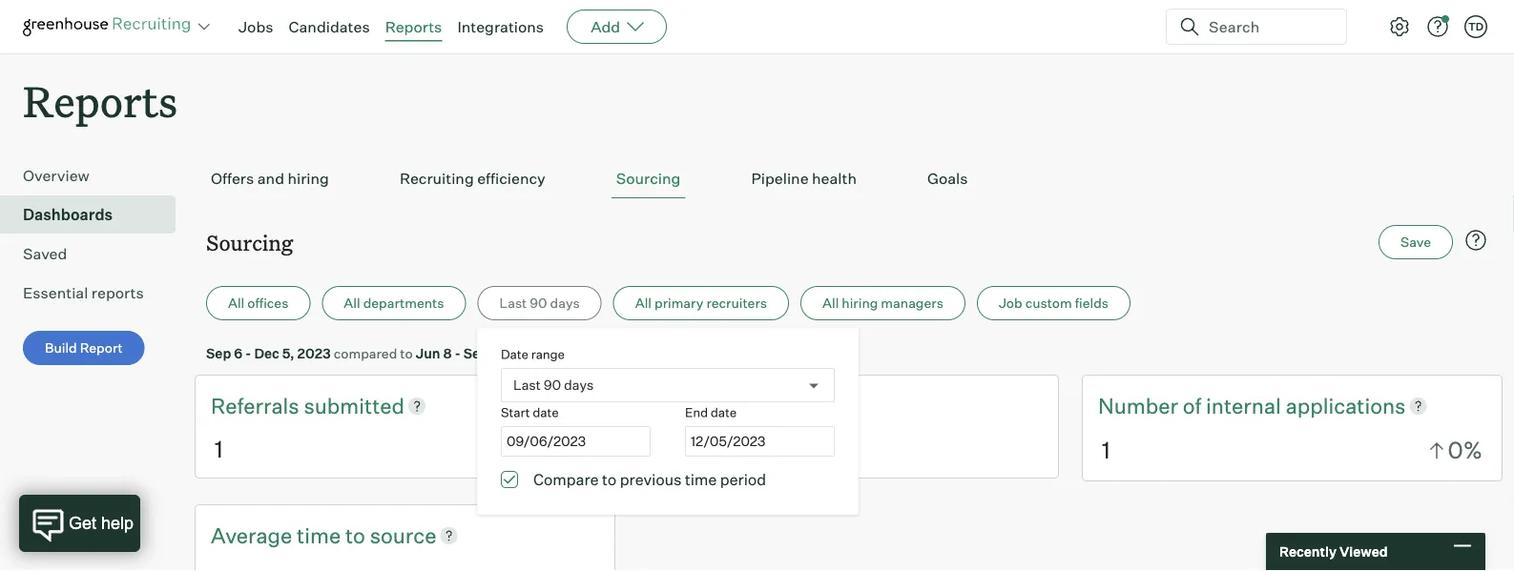 Task type: locate. For each thing, give the bounding box(es) containing it.
days down 'range'
[[564, 377, 594, 394]]

2 all from the left
[[344, 295, 360, 312]]

date right end
[[711, 405, 737, 420]]

0 vertical spatial last
[[500, 295, 527, 312]]

build
[[45, 340, 77, 357]]

added link
[[759, 391, 821, 421]]

90 down 'range'
[[544, 377, 561, 394]]

0 vertical spatial days
[[550, 295, 580, 312]]

2 5, from the left
[[491, 345, 504, 362]]

date
[[501, 347, 529, 362]]

0 horizontal spatial time
[[297, 523, 341, 549]]

to left source
[[345, 523, 365, 549]]

1 down referrals "link"
[[215, 435, 223, 463]]

date for end date
[[711, 405, 737, 420]]

range
[[531, 347, 565, 362]]

sourcing inside button
[[616, 169, 681, 188]]

2 - from the left
[[455, 345, 461, 362]]

all for all hiring managers
[[823, 295, 839, 312]]

referrals
[[211, 393, 304, 419]]

time left to link
[[297, 523, 341, 549]]

0 horizontal spatial date
[[533, 405, 559, 420]]

offers and hiring button
[[206, 160, 334, 199]]

job custom fields
[[999, 295, 1109, 312]]

2 vertical spatial to
[[345, 523, 365, 549]]

integrations
[[458, 17, 544, 36]]

primary
[[655, 295, 704, 312]]

essential
[[23, 284, 88, 303]]

hiring right and
[[288, 169, 329, 188]]

sep left 6
[[206, 345, 231, 362]]

report
[[80, 340, 123, 357]]

1 2023 from the left
[[297, 345, 331, 362]]

1 vertical spatial reports
[[23, 73, 178, 129]]

sep right 8
[[464, 345, 489, 362]]

2 2023 from the left
[[507, 345, 540, 362]]

1 vertical spatial to
[[602, 471, 617, 490]]

1 vertical spatial days
[[564, 377, 594, 394]]

date
[[533, 405, 559, 420], [711, 405, 737, 420]]

save button
[[1379, 225, 1454, 260]]

5, right the dec
[[282, 345, 295, 362]]

0 horizontal spatial sourcing
[[206, 228, 293, 256]]

date for start date
[[533, 405, 559, 420]]

jobs
[[239, 17, 273, 36]]

all hiring managers button
[[801, 287, 966, 321]]

all primary recruiters
[[635, 295, 767, 312]]

0 horizontal spatial sep
[[206, 345, 231, 362]]

internal link
[[1206, 391, 1286, 421]]

0 vertical spatial last 90 days
[[500, 295, 580, 312]]

to left previous
[[602, 471, 617, 490]]

1 horizontal spatial date
[[711, 405, 737, 420]]

days
[[550, 295, 580, 312], [564, 377, 594, 394]]

1 horizontal spatial hiring
[[842, 295, 878, 312]]

0 horizontal spatial -
[[245, 345, 251, 362]]

last up start date
[[513, 377, 541, 394]]

average
[[211, 523, 292, 549]]

sourcing
[[616, 169, 681, 188], [206, 228, 293, 256]]

all offices
[[228, 295, 289, 312]]

health
[[812, 169, 857, 188]]

last 90 days
[[500, 295, 580, 312], [513, 377, 594, 394]]

0 horizontal spatial 5,
[[282, 345, 295, 362]]

1 date from the left
[[533, 405, 559, 420]]

switch applications image
[[197, 17, 212, 36]]

hiring left managers
[[842, 295, 878, 312]]

dashboards
[[23, 205, 113, 224]]

time inside tooltip
[[685, 471, 717, 490]]

0 vertical spatial to
[[400, 345, 413, 362]]

0 vertical spatial sourcing
[[616, 169, 681, 188]]

last
[[500, 295, 527, 312], [513, 377, 541, 394]]

fields
[[1075, 295, 1109, 312]]

3 all from the left
[[635, 295, 652, 312]]

saved link
[[23, 243, 168, 266]]

average time to
[[211, 523, 370, 549]]

to
[[400, 345, 413, 362], [602, 471, 617, 490], [345, 523, 365, 549]]

all left managers
[[823, 295, 839, 312]]

dec
[[254, 345, 279, 362]]

submitted link
[[304, 391, 405, 421]]

essential reports
[[23, 284, 144, 303]]

90 up date range on the left bottom of page
[[530, 295, 547, 312]]

1 all from the left
[[228, 295, 245, 312]]

sep 6 - dec 5, 2023 compared to jun 8 - sep 5, 2023
[[206, 345, 540, 362]]

2 date from the left
[[711, 405, 737, 420]]

1 horizontal spatial time
[[685, 471, 717, 490]]

last up date on the bottom left
[[500, 295, 527, 312]]

2023
[[297, 345, 331, 362], [507, 345, 540, 362]]

prospects link
[[655, 391, 759, 421]]

1 vertical spatial time
[[297, 523, 341, 549]]

reports
[[385, 17, 442, 36], [23, 73, 178, 129]]

all left departments
[[344, 295, 360, 312]]

job
[[999, 295, 1023, 312]]

average link
[[211, 521, 297, 550]]

days up 'range'
[[550, 295, 580, 312]]

departments
[[363, 295, 444, 312]]

td button
[[1465, 15, 1488, 38]]

save
[[1401, 234, 1432, 251]]

tab list
[[206, 160, 1492, 199]]

candidates link
[[289, 17, 370, 36]]

all left primary
[[635, 295, 652, 312]]

number
[[1099, 393, 1179, 419]]

0 vertical spatial time
[[685, 471, 717, 490]]

0 vertical spatial 90
[[530, 295, 547, 312]]

reports
[[91, 284, 144, 303]]

reports right "candidates"
[[385, 17, 442, 36]]

tab list containing offers and hiring
[[206, 160, 1492, 199]]

-
[[245, 345, 251, 362], [455, 345, 461, 362]]

1 vertical spatial 90
[[544, 377, 561, 394]]

sourcing button
[[612, 160, 686, 199]]

end date
[[685, 405, 737, 420]]

end
[[685, 405, 708, 420]]

reports up the overview link
[[23, 73, 178, 129]]

to left jun on the left
[[400, 345, 413, 362]]

1 horizontal spatial 2023
[[507, 345, 540, 362]]

applications link
[[1286, 391, 1406, 421]]

1 horizontal spatial sep
[[464, 345, 489, 362]]

faq image
[[1465, 229, 1488, 252]]

pipeline health
[[752, 169, 857, 188]]

1 vertical spatial last
[[513, 377, 541, 394]]

time
[[685, 471, 717, 490], [297, 523, 341, 549]]

viewed
[[1340, 544, 1388, 561]]

2 horizontal spatial to
[[602, 471, 617, 490]]

offers and hiring
[[211, 169, 329, 188]]

- right 6
[[245, 345, 251, 362]]

1 horizontal spatial 5,
[[491, 345, 504, 362]]

Start date text field
[[501, 427, 651, 457]]

prospects
[[655, 393, 759, 419]]

last 90 days down 'range'
[[513, 377, 594, 394]]

time left period
[[685, 471, 717, 490]]

goals button
[[923, 160, 973, 199]]

hiring
[[288, 169, 329, 188], [842, 295, 878, 312]]

all left offices
[[228, 295, 245, 312]]

8
[[443, 345, 452, 362]]

1 horizontal spatial to
[[400, 345, 413, 362]]

1 down number
[[1102, 436, 1111, 465]]

90 inside compare to previous time period tooltip
[[544, 377, 561, 394]]

compare to previous time period tooltip
[[477, 328, 859, 515]]

date right start
[[533, 405, 559, 420]]

days inside button
[[550, 295, 580, 312]]

source
[[370, 523, 437, 549]]

recently
[[1280, 544, 1337, 561]]

0 vertical spatial hiring
[[288, 169, 329, 188]]

0 vertical spatial reports
[[385, 17, 442, 36]]

0 horizontal spatial hiring
[[288, 169, 329, 188]]

date range
[[501, 347, 565, 362]]

2023 down last 90 days button
[[507, 345, 540, 362]]

td button
[[1461, 11, 1492, 42]]

5, right 8
[[491, 345, 504, 362]]

last 90 days up date range on the left bottom of page
[[500, 295, 580, 312]]

4 all from the left
[[823, 295, 839, 312]]

1 horizontal spatial -
[[455, 345, 461, 362]]

5,
[[282, 345, 295, 362], [491, 345, 504, 362]]

2023 right the dec
[[297, 345, 331, 362]]

previous
[[620, 471, 682, 490]]

- right 8
[[455, 345, 461, 362]]

1 vertical spatial last 90 days
[[513, 377, 594, 394]]

0 horizontal spatial 2023
[[297, 345, 331, 362]]

all departments
[[344, 295, 444, 312]]

last 90 days button
[[478, 287, 602, 321]]

1 horizontal spatial sourcing
[[616, 169, 681, 188]]

0 horizontal spatial to
[[345, 523, 365, 549]]



Task type: describe. For each thing, give the bounding box(es) containing it.
integrations link
[[458, 17, 544, 36]]

recruiters
[[707, 295, 767, 312]]

to link
[[345, 521, 370, 550]]

offices
[[247, 295, 289, 312]]

added
[[759, 393, 821, 419]]

1 - from the left
[[245, 345, 251, 362]]

Top navigation search text field
[[1202, 8, 1335, 46]]

1 horizontal spatial 1
[[1102, 436, 1111, 465]]

0%
[[1448, 436, 1483, 465]]

submitted
[[304, 393, 405, 419]]

pipeline health button
[[747, 160, 862, 199]]

last inside last 90 days button
[[500, 295, 527, 312]]

build report
[[45, 340, 123, 357]]

2 sep from the left
[[464, 345, 489, 362]]

overview link
[[23, 164, 168, 187]]

configure image
[[1389, 15, 1412, 38]]

start date
[[501, 405, 559, 420]]

to inside tooltip
[[602, 471, 617, 490]]

efficiency
[[477, 169, 546, 188]]

1 vertical spatial hiring
[[842, 295, 878, 312]]

all for all offices
[[228, 295, 245, 312]]

6
[[234, 345, 243, 362]]

jobs link
[[239, 17, 273, 36]]

referrals link
[[211, 391, 304, 421]]

End date text field
[[685, 427, 835, 457]]

td
[[1469, 20, 1484, 33]]

offers
[[211, 169, 254, 188]]

all hiring managers
[[823, 295, 944, 312]]

last 90 days inside compare to previous time period tooltip
[[513, 377, 594, 394]]

source link
[[370, 521, 437, 550]]

number of internal
[[1099, 393, 1286, 419]]

internal
[[1206, 393, 1282, 419]]

all for all primary recruiters
[[635, 295, 652, 312]]

1 5, from the left
[[282, 345, 295, 362]]

all offices button
[[206, 287, 311, 321]]

saved
[[23, 245, 67, 264]]

0 horizontal spatial reports
[[23, 73, 178, 129]]

add
[[591, 17, 621, 36]]

time link
[[297, 521, 345, 550]]

all for all departments
[[344, 295, 360, 312]]

period
[[720, 471, 766, 490]]

last inside compare to previous time period tooltip
[[513, 377, 541, 394]]

jun
[[416, 345, 440, 362]]

compare to previous time period
[[534, 471, 766, 490]]

days inside compare to previous time period tooltip
[[564, 377, 594, 394]]

90 inside button
[[530, 295, 547, 312]]

recruiting
[[400, 169, 474, 188]]

hiring inside tab list
[[288, 169, 329, 188]]

dashboards link
[[23, 203, 168, 226]]

goals
[[928, 169, 968, 188]]

1 horizontal spatial reports
[[385, 17, 442, 36]]

candidates
[[289, 17, 370, 36]]

add button
[[567, 10, 667, 44]]

build report button
[[23, 331, 145, 366]]

and
[[257, 169, 284, 188]]

last 90 days inside last 90 days button
[[500, 295, 580, 312]]

job custom fields button
[[977, 287, 1131, 321]]

applications
[[1286, 393, 1406, 419]]

1 sep from the left
[[206, 345, 231, 362]]

0 horizontal spatial 1
[[215, 435, 223, 463]]

of link
[[1183, 391, 1206, 421]]

essential reports link
[[23, 282, 168, 305]]

recruiting efficiency
[[400, 169, 546, 188]]

compare
[[534, 471, 599, 490]]

all departments button
[[322, 287, 466, 321]]

custom
[[1026, 295, 1072, 312]]

reports link
[[385, 17, 442, 36]]

pipeline
[[752, 169, 809, 188]]

overview
[[23, 166, 90, 185]]

switch applications element
[[193, 15, 216, 38]]

of
[[1183, 393, 1202, 419]]

recently viewed
[[1280, 544, 1388, 561]]

1 vertical spatial sourcing
[[206, 228, 293, 256]]

number link
[[1099, 391, 1183, 421]]

all primary recruiters button
[[613, 287, 789, 321]]

recruiting efficiency button
[[395, 160, 550, 199]]

start
[[501, 405, 530, 420]]

compared
[[334, 345, 397, 362]]



Task type: vqa. For each thing, say whether or not it's contained in the screenshot.
first 2023 from left
yes



